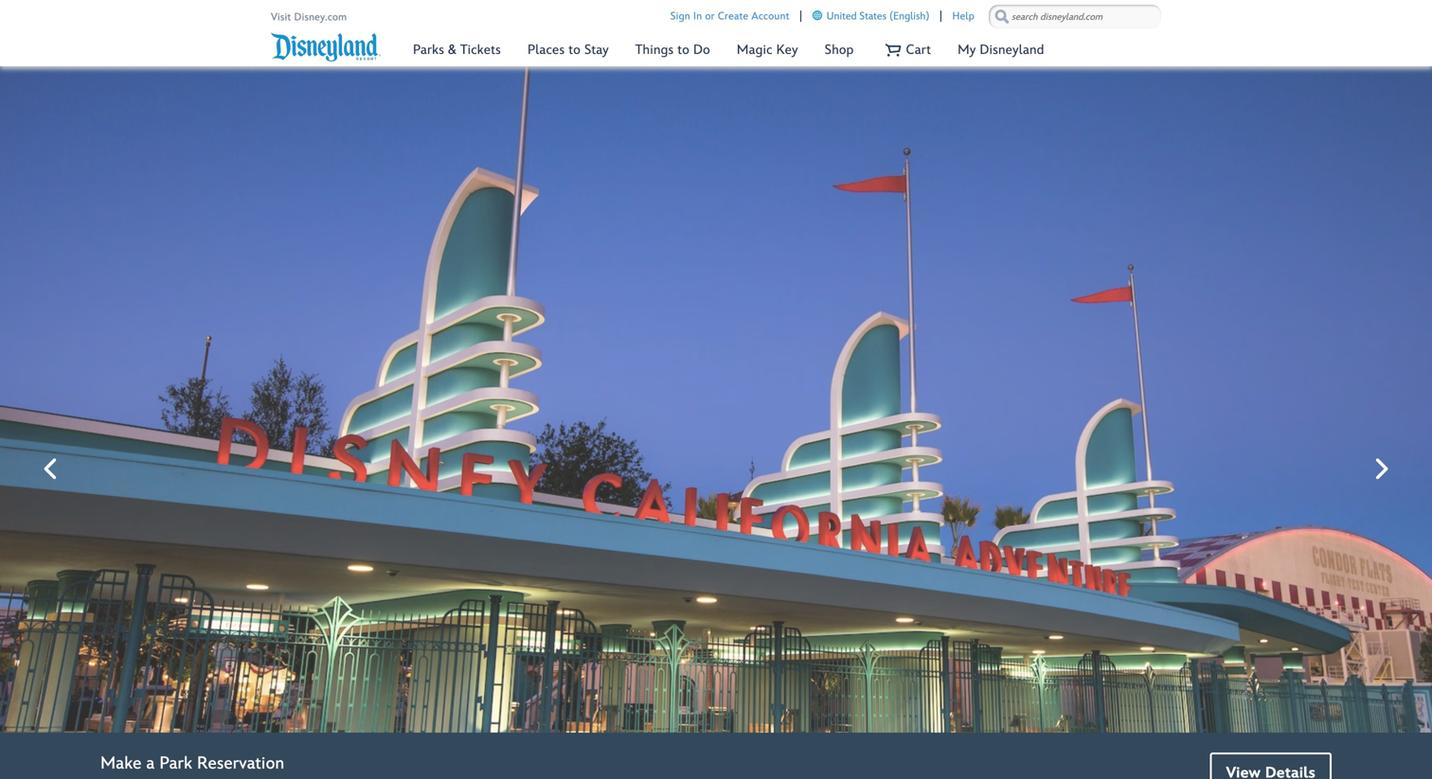 Task type: vqa. For each thing, say whether or not it's contained in the screenshot.
THE RETURN
no



Task type: locate. For each thing, give the bounding box(es) containing it.
disney.com
[[294, 11, 347, 24]]

visit disney.com
[[271, 11, 347, 24]]

help
[[953, 10, 975, 23]]

places to stay
[[528, 42, 609, 58]]

a
[[146, 754, 155, 775]]

key
[[777, 42, 798, 58]]

menu bar
[[400, 27, 1058, 67]]

united
[[827, 10, 857, 23]]

cart link
[[868, 34, 944, 67]]

stay
[[585, 42, 609, 58]]

create
[[718, 10, 749, 23]]

in
[[694, 10, 702, 23]]

or
[[705, 10, 715, 23]]

to for places
[[569, 42, 581, 58]]

sign
[[671, 10, 691, 23]]

parks & tickets link
[[401, 34, 513, 67]]

0 vertical spatial park
[[964, 310, 1054, 367]]

visit disney.com link
[[271, 8, 351, 27]]

0 horizontal spatial to
[[569, 42, 581, 58]]

1 to from the left
[[569, 42, 581, 58]]

sign in or create account
[[671, 10, 790, 23]]

united states (english)
[[827, 10, 930, 23]]

disney
[[378, 310, 516, 367]]

things
[[635, 42, 674, 58]]

my disneyland link
[[946, 34, 1057, 67]]

park
[[964, 310, 1054, 367], [160, 754, 192, 775]]

adventure
[[739, 310, 951, 367]]

do
[[693, 42, 710, 58]]

places
[[528, 42, 565, 58]]

make
[[100, 754, 142, 775]]

1 horizontal spatial park
[[964, 310, 1054, 367]]

1 horizontal spatial to
[[678, 42, 690, 58]]

None search field
[[989, 5, 1162, 28]]

to inside things to do 'link'
[[678, 42, 690, 58]]

1 vertical spatial park
[[160, 754, 192, 775]]

shop
[[825, 42, 854, 58]]

to left stay
[[569, 42, 581, 58]]

to left do
[[678, 42, 690, 58]]

visit
[[271, 11, 291, 24]]

2 to from the left
[[678, 42, 690, 58]]

cart
[[906, 42, 931, 58]]

account
[[752, 10, 790, 23]]

disney california adventure park
[[378, 310, 1054, 367]]

california
[[528, 310, 726, 367]]

my
[[958, 42, 976, 58]]

to
[[569, 42, 581, 58], [678, 42, 690, 58]]

to inside places to stay link
[[569, 42, 581, 58]]

help link
[[953, 7, 975, 27]]

make a park reservation
[[100, 754, 285, 775]]

to for things
[[678, 42, 690, 58]]

global languages image
[[813, 10, 823, 21]]



Task type: describe. For each thing, give the bounding box(es) containing it.
disneyland logo image
[[271, 31, 381, 63]]

magic
[[737, 42, 773, 58]]

(english)
[[890, 10, 930, 23]]

things to do link
[[623, 34, 723, 67]]

reservation
[[197, 754, 285, 775]]

menu bar containing parks & tickets
[[400, 27, 1058, 67]]

united states (english) button
[[813, 7, 930, 27]]

0 horizontal spatial park
[[160, 754, 192, 775]]

cart empty image
[[885, 42, 902, 58]]

my disneyland
[[958, 42, 1045, 58]]

disneyland
[[980, 42, 1045, 58]]

media engine element
[[0, 66, 1432, 780]]

things to do
[[635, 42, 710, 58]]

magic key
[[737, 42, 798, 58]]

&
[[448, 42, 457, 58]]

search disneyland.com text field
[[1012, 9, 1139, 26]]

tickets
[[460, 42, 501, 58]]

sign in or create account link
[[671, 7, 790, 27]]

parks & tickets
[[413, 42, 501, 58]]

parks
[[413, 42, 444, 58]]

states
[[860, 10, 887, 23]]

places to stay link
[[515, 34, 621, 67]]

magic key link
[[725, 34, 811, 67]]

a sign reading 'disney california adventure' at the entrance to the theme park image
[[0, 66, 1432, 780]]

shop link
[[813, 34, 866, 67]]



